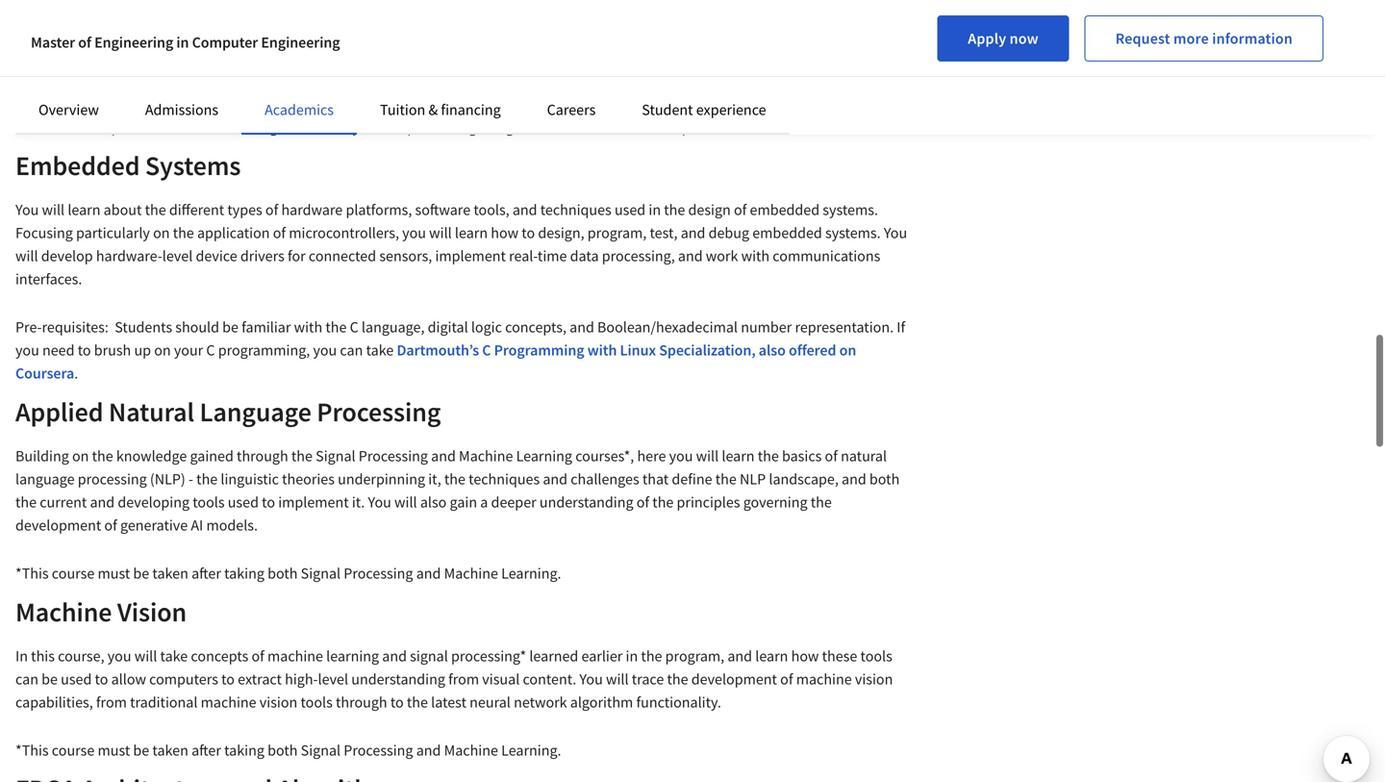 Task type: locate. For each thing, give the bounding box(es) containing it.
theories
[[135, 48, 188, 67], [282, 470, 335, 489]]

admissions link
[[145, 100, 218, 119]]

1 vertical spatial level
[[318, 670, 348, 689]]

0 vertical spatial must
[[98, 564, 130, 583]]

1 horizontal spatial take
[[366, 341, 394, 360]]

after down ai
[[192, 564, 221, 583]]

1 horizontal spatial level
[[318, 670, 348, 689]]

used inside in this course, you will take concepts of machine learning and signal processing* learned earlier in the program, and learn how these tools can be used to allow computers to extract high-level understanding from visual content. you will trace the development of machine vision capabilities, from traditional machine vision tools through to the latest neural network algorithm functionality.
[[61, 670, 92, 689]]

engineering up range
[[261, 33, 340, 52]]

1 horizontal spatial that
[[643, 470, 669, 489]]

tuition & financing
[[380, 100, 501, 119]]

learning. down network
[[501, 741, 561, 760]]

allowing
[[779, 48, 834, 67]]

techniques up deeper
[[469, 470, 540, 489]]

used right the is
[[177, 117, 208, 137]]

tuition
[[380, 100, 426, 119]]

1 vertical spatial machine
[[796, 670, 852, 689]]

2 vertical spatial processing
[[78, 470, 147, 489]]

pre-
[[15, 318, 42, 337]]

request more information button
[[1085, 15, 1324, 62]]

data
[[305, 71, 334, 90], [869, 71, 897, 90], [570, 246, 599, 266]]

implement left it.
[[278, 493, 349, 512]]

1 *this from the top
[[15, 564, 49, 583]]

0 horizontal spatial development
[[15, 516, 101, 535]]

reduction,
[[799, 71, 866, 90]]

0 horizontal spatial vision
[[260, 693, 298, 712]]

extraction.
[[667, 94, 736, 114]]

0 vertical spatial program,
[[588, 223, 647, 242]]

1 vertical spatial take
[[160, 647, 188, 666]]

capabilities,
[[15, 693, 93, 712]]

can inside in this course, you will take concepts of machine learning and signal processing* learned earlier in the program, and learn how these tools can be used to allow computers to extract high-level understanding from visual content. you will trace the development of machine vision capabilities, from traditional machine vision tools through to the latest neural network algorithm functionality.
[[15, 670, 38, 689]]

computer
[[192, 33, 258, 52]]

machine down these
[[796, 670, 852, 689]]

1 horizontal spatial from
[[448, 670, 479, 689]]

be up vision
[[133, 564, 149, 583]]

1 course from the top
[[52, 564, 95, 583]]

processing inside 'building on the knowledge gained through the signal processing and machine learning courses*, here you will learn the basics of natural language processing (nlp) - the linguistic theories underpinning it, the techniques and challenges that define the nlp landscape, and both the current and developing tools used to implement it. you will also gain a deeper understanding of the principles governing the development of generative ai models.'
[[78, 470, 147, 489]]

level down the learning in the left of the page
[[318, 670, 348, 689]]

analyze,
[[15, 71, 68, 90]]

1 vertical spatial learning.
[[501, 741, 561, 760]]

signal up latest at the bottom of page
[[410, 647, 448, 666]]

2 vertical spatial with
[[588, 341, 617, 360]]

take up 'computers'
[[160, 647, 188, 666]]

1 horizontal spatial through
[[336, 693, 387, 712]]

1 horizontal spatial theories
[[282, 470, 335, 489]]

in
[[15, 647, 28, 666]]

processing inside 'building on the knowledge gained through the signal processing and machine learning courses*, here you will learn the basics of natural language processing (nlp) - the linguistic theories underpinning it, the techniques and challenges that define the nlp landscape, and both the current and developing tools used to implement it. you will also gain a deeper understanding of the principles governing the development of generative ai models.'
[[359, 446, 428, 466]]

develop
[[41, 246, 93, 266]]

on inside pre-requisites:  students should be familiar with the c language, digital logic concepts, and boolean/hexadecimal number representation. if you need to brush up on your c programming, you can take
[[154, 341, 171, 360]]

1 vertical spatial program,
[[665, 647, 725, 666]]

in up trace at the bottom left of the page
[[626, 647, 638, 666]]

1 horizontal spatial tools
[[301, 693, 333, 712]]

visual
[[482, 670, 520, 689]]

1 vertical spatial techniques
[[469, 470, 540, 489]]

with inside dartmouth's c programming with linux specialization, also offered on coursera
[[588, 341, 617, 360]]

learn inside 'building on the knowledge gained through the signal processing and machine learning courses*, here you will learn the basics of natural language processing (nlp) - the linguistic theories underpinning it, the techniques and challenges that define the nlp landscape, and both the current and developing tools used to implement it. you will also gain a deeper understanding of the principles governing the development of generative ai models.'
[[722, 446, 755, 466]]

1 vertical spatial taking
[[224, 741, 265, 760]]

machine down gain
[[444, 564, 498, 583]]

you up define
[[669, 446, 693, 466]]

in up 'adjust'
[[176, 33, 189, 52]]

learning. down deeper
[[501, 564, 561, 583]]

0 vertical spatial machine
[[267, 647, 323, 666]]

program, up the functionality.
[[665, 647, 725, 666]]

financing
[[441, 100, 501, 119]]

1 fourier from the left
[[183, 94, 230, 114]]

through inside in this course, you will take concepts of machine learning and signal processing* learned earlier in the program, and learn how these tools can be used to allow computers to extract high-level understanding from visual content. you will trace the development of machine vision capabilities, from traditional machine vision tools through to the latest neural network algorithm functionality.
[[336, 693, 387, 712]]

vision down extract
[[260, 693, 298, 712]]

in up test,
[[649, 200, 661, 219]]

signal inside 'building on the knowledge gained through the signal processing and machine learning courses*, here you will learn the basics of natural language processing (nlp) - the linguistic theories underpinning it, the techniques and challenges that define the nlp landscape, and both the current and developing tools used to implement it. you will also gain a deeper understanding of the principles governing the development of generative ai models.'
[[316, 446, 356, 466]]

in this course, you will take concepts of machine learning and signal processing* learned earlier in the program, and learn how these tools can be used to allow computers to extract high-level understanding from visual content. you will trace the development of machine vision capabilities, from traditional machine vision tools through to the latest neural network algorithm functionality.
[[15, 647, 893, 712]]

2 vertical spatial both
[[268, 741, 298, 760]]

nlp
[[740, 470, 766, 489]]

machine vision
[[15, 595, 187, 629]]

and
[[593, 48, 618, 67], [134, 71, 159, 90], [337, 71, 362, 90], [591, 94, 615, 114], [380, 117, 404, 137], [513, 200, 537, 219], [681, 223, 706, 242], [678, 246, 703, 266], [570, 318, 594, 337], [431, 446, 456, 466], [543, 470, 568, 489], [842, 470, 867, 489], [90, 493, 115, 512], [416, 564, 441, 583], [382, 647, 407, 666], [728, 647, 752, 666], [416, 741, 441, 760]]

dartmouth's c programming with linux specialization, also offered on coursera link
[[15, 341, 857, 383]]

1 horizontal spatial how
[[791, 647, 819, 666]]

signal up the learning in the left of the page
[[301, 564, 341, 583]]

of
[[78, 33, 91, 52], [372, 48, 385, 67], [289, 71, 302, 90], [480, 117, 493, 137], [265, 200, 278, 219], [734, 200, 747, 219], [273, 223, 286, 242], [825, 446, 838, 466], [637, 493, 650, 512], [104, 516, 117, 535], [252, 647, 264, 666], [780, 670, 793, 689]]

1 horizontal spatial engineering
[[261, 33, 340, 52]]

overview link
[[38, 100, 99, 119]]

1 horizontal spatial understanding
[[540, 493, 634, 512]]

particularly
[[76, 223, 150, 242]]

how left these
[[791, 647, 819, 666]]

be
[[222, 318, 239, 337], [133, 564, 149, 583], [42, 670, 58, 689], [133, 741, 149, 760]]

learn left these
[[756, 647, 788, 666]]

0 vertical spatial also
[[759, 341, 786, 360]]

0 vertical spatial understanding
[[540, 493, 634, 512]]

design,
[[538, 223, 585, 242]]

processing*
[[451, 647, 526, 666]]

both inside 'building on the knowledge gained through the signal processing and machine learning courses*, here you will learn the basics of natural language processing (nlp) - the linguistic theories underpinning it, the techniques and challenges that define the nlp landscape, and both the current and developing tools used to implement it. you will also gain a deeper understanding of the principles governing the development of generative ai models.'
[[870, 470, 900, 489]]

1 taken from the top
[[152, 564, 188, 583]]

learn up financing
[[468, 71, 501, 90]]

processing down knowledge at the bottom
[[78, 470, 147, 489]]

program, up processing, on the left top of page
[[588, 223, 647, 242]]

c right your
[[206, 341, 215, 360]]

to up "reduction,"
[[864, 48, 878, 67]]

the down define
[[653, 493, 674, 512]]

student
[[642, 100, 693, 119]]

tools right these
[[861, 647, 893, 666]]

the left nlp
[[716, 470, 737, 489]]

sensors,
[[379, 246, 432, 266]]

0 horizontal spatial engineering
[[94, 33, 173, 52]]

2 horizontal spatial c
[[482, 341, 491, 360]]

taken up vision
[[152, 564, 188, 583]]

1 vertical spatial that
[[643, 470, 669, 489]]

and inside pre-requisites:  students should be familiar with the c language, digital logic concepts, and boolean/hexadecimal number representation. if you need to brush up on your c programming, you can take
[[570, 318, 594, 337]]

applied
[[15, 395, 103, 429]]

*this down the capabilities,
[[15, 741, 49, 760]]

you
[[416, 71, 440, 90], [15, 200, 39, 219], [884, 223, 907, 242], [368, 493, 391, 512], [580, 670, 603, 689]]

learn inside in this course, you will take concepts of machine learning and signal processing* learned earlier in the program, and learn how these tools can be used to allow computers to extract high-level understanding from visual content. you will trace the development of machine vision capabilities, from traditional machine vision tools through to the latest neural network algorithm functionality.
[[756, 647, 788, 666]]

the left latest at the bottom of page
[[407, 693, 428, 712]]

you inside 'building on the knowledge gained through the signal processing and machine learning courses*, here you will learn the basics of natural language processing (nlp) - the linguistic theories underpinning it, the techniques and challenges that define the nlp landscape, and both the current and developing tools used to implement it. you will also gain a deeper understanding of the principles governing the development of generative ai models.'
[[669, 446, 693, 466]]

how inside in this course, you will take concepts of machine learning and signal processing* learned earlier in the program, and learn how these tools can be used to allow computers to extract high-level understanding from visual content. you will trace the development of machine vision capabilities, from traditional machine vision tools through to the latest neural network algorithm functionality.
[[791, 647, 819, 666]]

to up .
[[78, 341, 91, 360]]

in inside you will learn about the different types of hardware platforms, software tools, and techniques used in the design of embedded systems. focusing particularly on the application of microcontrollers, you will learn how to design, program, test, and debug embedded systems. you will develop hardware-level device drivers for connected sensors, implement real-time data processing, and work with communications interfaces.
[[649, 200, 661, 219]]

1 horizontal spatial vision
[[855, 670, 893, 689]]

1 vertical spatial with
[[294, 318, 322, 337]]

you up algorithm
[[580, 670, 603, 689]]

0 horizontal spatial understanding
[[351, 670, 445, 689]]

analysis,
[[532, 94, 588, 114]]

taken down traditional
[[152, 741, 188, 760]]

0 vertical spatial tools
[[193, 493, 225, 512]]

you down "pre-"
[[15, 341, 39, 360]]

embedded
[[750, 200, 820, 219], [753, 223, 822, 242]]

1 taking from the top
[[224, 564, 265, 583]]

0 vertical spatial through
[[237, 446, 288, 466]]

techniques inside you will learn about the different types of hardware platforms, software tools, and techniques used in the design of embedded systems. focusing particularly on the application of microcontrollers, you will learn how to design, program, test, and debug embedded systems. you will develop hardware-level device drivers for connected sensors, implement real-time data processing, and work with communications interfaces.
[[540, 200, 612, 219]]

1 horizontal spatial with
[[588, 341, 617, 360]]

a inside 'building on the knowledge gained through the signal processing and machine learning courses*, here you will learn the basics of natural language processing (nlp) - the linguistic theories underpinning it, the techniques and challenges that define the nlp landscape, and both the current and developing tools used to implement it. you will also gain a deeper understanding of the principles governing the development of generative ai models.'
[[480, 493, 488, 512]]

you inside in this course, you will take concepts of machine learning and signal processing* learned earlier in the program, and learn how these tools can be used to allow computers to extract high-level understanding from visual content. you will trace the development of machine vision capabilities, from traditional machine vision tools through to the latest neural network algorithm functionality.
[[108, 647, 131, 666]]

computers
[[149, 670, 218, 689]]

0 vertical spatial implement
[[435, 246, 506, 266]]

filtering,
[[705, 71, 759, 90]]

you inside the mathematical theories that underpin the discipline of signal processing are presented and used in applied settings, allowing you to analyze, optimize, and adjust a wide range of data and signals. you will learn topics such as sampling, signal filtering, noise reduction, data compression, the discrete fourier transform (and fast fourier transform), fourier analysis, and feature extraction. modeling a random signal as a stochastic process is used to investigate the analysis and processing of signals from a statistical viewpoint.
[[837, 48, 861, 67]]

with inside pre-requisites:  students should be familiar with the c language, digital logic concepts, and boolean/hexadecimal number representation. if you need to brush up on your c programming, you can take
[[294, 318, 322, 337]]

1 vertical spatial after
[[192, 741, 221, 760]]

0 vertical spatial learning.
[[501, 564, 561, 583]]

taking
[[224, 564, 265, 583], [224, 741, 265, 760]]

be up the capabilities,
[[42, 670, 58, 689]]

traditional
[[130, 693, 198, 712]]

from down analysis,
[[543, 117, 574, 137]]

1 vertical spatial taken
[[152, 741, 188, 760]]

if
[[897, 318, 905, 337]]

2 horizontal spatial from
[[543, 117, 574, 137]]

implement down tools,
[[435, 246, 506, 266]]

random
[[812, 94, 863, 114]]

engineering
[[94, 33, 173, 52], [261, 33, 340, 52]]

will up define
[[696, 446, 719, 466]]

as
[[580, 71, 594, 90], [15, 117, 30, 137]]

from up latest at the bottom of page
[[448, 670, 479, 689]]

1 horizontal spatial implement
[[435, 246, 506, 266]]

linux
[[620, 341, 656, 360]]

0 horizontal spatial with
[[294, 318, 322, 337]]

0 vertical spatial *this
[[15, 564, 49, 583]]

0 vertical spatial can
[[340, 341, 363, 360]]

0 horizontal spatial take
[[160, 647, 188, 666]]

take inside pre-requisites:  students should be familiar with the c language, digital logic concepts, and boolean/hexadecimal number representation. if you need to brush up on your c programming, you can take
[[366, 341, 394, 360]]

0 vertical spatial take
[[366, 341, 394, 360]]

master
[[31, 33, 75, 52]]

0 vertical spatial after
[[192, 564, 221, 583]]

learning.
[[501, 564, 561, 583], [501, 741, 561, 760]]

such
[[547, 71, 577, 90]]

0 horizontal spatial how
[[491, 223, 519, 242]]

0 horizontal spatial that
[[191, 48, 217, 67]]

the left knowledge at the bottom
[[92, 446, 113, 466]]

sampling,
[[597, 71, 660, 90]]

1 vertical spatial how
[[791, 647, 819, 666]]

application
[[197, 223, 270, 242]]

0 vertical spatial with
[[741, 246, 770, 266]]

0 horizontal spatial tools
[[193, 493, 225, 512]]

2 must from the top
[[98, 741, 130, 760]]

you up "reduction,"
[[837, 48, 861, 67]]

tools up ai
[[193, 493, 225, 512]]

programming
[[494, 341, 585, 360]]

1 horizontal spatial also
[[759, 341, 786, 360]]

2 taking from the top
[[224, 741, 265, 760]]

will up transform),
[[443, 71, 465, 90]]

network
[[514, 693, 567, 712]]

1 horizontal spatial can
[[340, 341, 363, 360]]

1 vertical spatial from
[[448, 670, 479, 689]]

0 vertical spatial *this course must be taken after taking both signal processing and machine learning.
[[15, 564, 561, 583]]

0 vertical spatial processing
[[429, 48, 498, 67]]

process
[[111, 117, 161, 137]]

1 vertical spatial as
[[15, 117, 30, 137]]

in left applied
[[655, 48, 667, 67]]

on inside you will learn about the different types of hardware platforms, software tools, and techniques used in the design of embedded systems. focusing particularly on the application of microcontrollers, you will learn how to design, program, test, and debug embedded systems. you will develop hardware-level device drivers for connected sensors, implement real-time data processing, and work with communications interfaces.
[[153, 223, 170, 242]]

be inside in this course, you will take concepts of machine learning and signal processing* learned earlier in the program, and learn how these tools can be used to allow computers to extract high-level understanding from visual content. you will trace the development of machine vision capabilities, from traditional machine vision tools through to the latest neural network algorithm functionality.
[[42, 670, 58, 689]]

deeper
[[491, 493, 537, 512]]

data up (and
[[305, 71, 334, 90]]

models.
[[206, 516, 258, 535]]

1 horizontal spatial fourier
[[358, 94, 404, 114]]

on right building
[[72, 446, 89, 466]]

with
[[741, 246, 770, 266], [294, 318, 322, 337], [588, 341, 617, 360]]

implement
[[435, 246, 506, 266], [278, 493, 349, 512]]

taking down the models.
[[224, 564, 265, 583]]

will inside the mathematical theories that underpin the discipline of signal processing are presented and used in applied settings, allowing you to analyze, optimize, and adjust a wide range of data and signals. you will learn topics such as sampling, signal filtering, noise reduction, data compression, the discrete fourier transform (and fast fourier transform), fourier analysis, and feature extraction. modeling a random signal as a stochastic process is used to investigate the analysis and processing of signals from a statistical viewpoint.
[[443, 71, 465, 90]]

2 engineering from the left
[[261, 33, 340, 52]]

1 vertical spatial processing
[[407, 117, 477, 137]]

ai
[[191, 516, 203, 535]]

course
[[52, 564, 95, 583], [52, 741, 95, 760]]

1 must from the top
[[98, 564, 130, 583]]

fourier up signals
[[483, 94, 529, 114]]

2 vertical spatial machine
[[201, 693, 257, 712]]

development up the functionality.
[[692, 670, 777, 689]]

the down language
[[291, 446, 313, 466]]

program, inside you will learn about the different types of hardware platforms, software tools, and techniques used in the design of embedded systems. focusing particularly on the application of microcontrollers, you will learn how to design, program, test, and debug embedded systems. you will develop hardware-level device drivers for connected sensors, implement real-time data processing, and work with communications interfaces.
[[588, 223, 647, 242]]

1 vertical spatial understanding
[[351, 670, 445, 689]]

apply
[[968, 29, 1007, 48]]

machine inside 'building on the knowledge gained through the signal processing and machine learning courses*, here you will learn the basics of natural language processing (nlp) - the linguistic theories underpinning it, the techniques and challenges that define the nlp landscape, and both the current and developing tools used to implement it. you will also gain a deeper understanding of the principles governing the development of generative ai models.'
[[459, 446, 513, 466]]

2 horizontal spatial tools
[[861, 647, 893, 666]]

used up sampling,
[[621, 48, 652, 67]]

digital
[[428, 318, 468, 337]]

hardware
[[281, 200, 343, 219]]

0 vertical spatial signal
[[316, 446, 356, 466]]

overview
[[38, 100, 99, 119]]

to
[[864, 48, 878, 67], [211, 117, 224, 137], [522, 223, 535, 242], [78, 341, 91, 360], [262, 493, 275, 512], [95, 670, 108, 689], [221, 670, 235, 689], [390, 693, 404, 712]]

to inside pre-requisites:  students should be familiar with the c language, digital logic concepts, and boolean/hexadecimal number representation. if you need to brush up on your c programming, you can take
[[78, 341, 91, 360]]

on inside dartmouth's c programming with linux specialization, also offered on coursera
[[840, 341, 857, 360]]

a down compression,
[[33, 117, 40, 137]]

1 horizontal spatial development
[[692, 670, 777, 689]]

1 vertical spatial signal
[[301, 564, 341, 583]]

2 vertical spatial from
[[96, 693, 127, 712]]

&
[[429, 100, 438, 119]]

learned
[[529, 647, 579, 666]]

applied
[[670, 48, 719, 67]]

learn
[[468, 71, 501, 90], [68, 200, 101, 219], [455, 223, 488, 242], [722, 446, 755, 466], [756, 647, 788, 666]]

2 after from the top
[[192, 741, 221, 760]]

0 vertical spatial development
[[15, 516, 101, 535]]

2 course from the top
[[52, 741, 95, 760]]

you up allow
[[108, 647, 131, 666]]

(and
[[299, 94, 329, 114]]

be right should
[[222, 318, 239, 337]]

you inside 'building on the knowledge gained through the signal processing and machine learning courses*, here you will learn the basics of natural language processing (nlp) - the linguistic theories underpinning it, the techniques and challenges that define the nlp landscape, and both the current and developing tools used to implement it. you will also gain a deeper understanding of the principles governing the development of generative ai models.'
[[368, 493, 391, 512]]

1 vertical spatial *this
[[15, 741, 49, 760]]

topics
[[504, 71, 543, 90]]

processing down transform),
[[407, 117, 477, 137]]

fourier down 'adjust'
[[183, 94, 230, 114]]

*this course must be taken after taking both signal processing and machine learning. down the models.
[[15, 564, 561, 583]]

tools down high-
[[301, 693, 333, 712]]

0 horizontal spatial c
[[206, 341, 215, 360]]

0 vertical spatial from
[[543, 117, 574, 137]]

take
[[366, 341, 394, 360], [160, 647, 188, 666]]

careers
[[547, 100, 596, 119]]

0 horizontal spatial program,
[[588, 223, 647, 242]]

1 vertical spatial can
[[15, 670, 38, 689]]

used up processing, on the left top of page
[[615, 200, 646, 219]]

data inside you will learn about the different types of hardware platforms, software tools, and techniques used in the design of embedded systems. focusing particularly on the application of microcontrollers, you will learn how to design, program, test, and debug embedded systems. you will develop hardware-level device drivers for connected sensors, implement real-time data processing, and work with communications interfaces.
[[570, 246, 599, 266]]

0 vertical spatial theories
[[135, 48, 188, 67]]

*this course must be taken after taking both signal processing and machine learning.
[[15, 564, 561, 583], [15, 741, 561, 760]]

0 vertical spatial taken
[[152, 564, 188, 583]]

theories inside the mathematical theories that underpin the discipline of signal processing are presented and used in applied settings, allowing you to analyze, optimize, and adjust a wide range of data and signals. you will learn topics such as sampling, signal filtering, noise reduction, data compression, the discrete fourier transform (and fast fourier transform), fourier analysis, and feature extraction. modeling a random signal as a stochastic process is used to investigate the analysis and processing of signals from a statistical viewpoint.
[[135, 48, 188, 67]]

discrete
[[129, 94, 180, 114]]

1 vertical spatial also
[[420, 493, 447, 512]]

mathematical
[[43, 48, 132, 67]]

0 horizontal spatial theories
[[135, 48, 188, 67]]

analysis
[[325, 117, 376, 137]]

1 engineering from the left
[[94, 33, 173, 52]]

engineering up optimize,
[[94, 33, 173, 52]]

on
[[153, 223, 170, 242], [154, 341, 171, 360], [840, 341, 857, 360], [72, 446, 89, 466]]

1 vertical spatial must
[[98, 741, 130, 760]]

vision down these
[[855, 670, 893, 689]]

1 horizontal spatial program,
[[665, 647, 725, 666]]

2 fourier from the left
[[358, 94, 404, 114]]

1 horizontal spatial data
[[570, 246, 599, 266]]

level inside in this course, you will take concepts of machine learning and signal processing* learned earlier in the program, and learn how these tools can be used to allow computers to extract high-level understanding from visual content. you will trace the development of machine vision capabilities, from traditional machine vision tools through to the latest neural network algorithm functionality.
[[318, 670, 348, 689]]

1 vertical spatial *this course must be taken after taking both signal processing and machine learning.
[[15, 741, 561, 760]]

techniques
[[540, 200, 612, 219], [469, 470, 540, 489]]

understanding down 'challenges'
[[540, 493, 634, 512]]

take inside in this course, you will take concepts of machine learning and signal processing* learned earlier in the program, and learn how these tools can be used to allow computers to extract high-level understanding from visual content. you will trace the development of machine vision capabilities, from traditional machine vision tools through to the latest neural network algorithm functionality.
[[160, 647, 188, 666]]

processing
[[317, 395, 441, 429], [359, 446, 428, 466], [344, 564, 413, 583], [344, 741, 413, 760]]

c down 'logic'
[[482, 341, 491, 360]]

how inside you will learn about the different types of hardware platforms, software tools, and techniques used in the design of embedded systems. focusing particularly on the application of microcontrollers, you will learn how to design, program, test, and debug embedded systems. you will develop hardware-level device drivers for connected sensors, implement real-time data processing, and work with communications interfaces.
[[491, 223, 519, 242]]

understanding down the learning in the left of the page
[[351, 670, 445, 689]]

0 horizontal spatial level
[[162, 246, 193, 266]]

2 vertical spatial tools
[[301, 693, 333, 712]]

in inside in this course, you will take concepts of machine learning and signal processing* learned earlier in the program, and learn how these tools can be used to allow computers to extract high-level understanding from visual content. you will trace the development of machine vision capabilities, from traditional machine vision tools through to the latest neural network algorithm functionality.
[[626, 647, 638, 666]]

through
[[237, 446, 288, 466], [336, 693, 387, 712]]

techniques up design,
[[540, 200, 612, 219]]

signals
[[496, 117, 540, 137]]

stochastic
[[44, 117, 108, 137]]

development down current
[[15, 516, 101, 535]]

with left linux
[[588, 341, 617, 360]]

a left wide
[[205, 71, 213, 90]]

in inside the mathematical theories that underpin the discipline of signal processing are presented and used in applied settings, allowing you to analyze, optimize, and adjust a wide range of data and signals. you will learn topics such as sampling, signal filtering, noise reduction, data compression, the discrete fourier transform (and fast fourier transform), fourier analysis, and feature extraction. modeling a random signal as a stochastic process is used to investigate the analysis and processing of signals from a statistical viewpoint.
[[655, 48, 667, 67]]

0 horizontal spatial data
[[305, 71, 334, 90]]

0 horizontal spatial through
[[237, 446, 288, 466]]

0 horizontal spatial can
[[15, 670, 38, 689]]

*this down current
[[15, 564, 49, 583]]

c left language,
[[350, 318, 359, 337]]

you right it.
[[368, 493, 391, 512]]

on right up
[[154, 341, 171, 360]]

machine up gain
[[459, 446, 513, 466]]

1 vertical spatial vision
[[260, 693, 298, 712]]

request
[[1116, 29, 1171, 48]]

content.
[[523, 670, 577, 689]]

0 vertical spatial techniques
[[540, 200, 612, 219]]

on inside 'building on the knowledge gained through the signal processing and machine learning courses*, here you will learn the basics of natural language processing (nlp) - the linguistic theories underpinning it, the techniques and challenges that define the nlp landscape, and both the current and developing tools used to implement it. you will also gain a deeper understanding of the principles governing the development of generative ai models.'
[[72, 446, 89, 466]]

1 vertical spatial tools
[[861, 647, 893, 666]]

0 vertical spatial course
[[52, 564, 95, 583]]

0 horizontal spatial implement
[[278, 493, 349, 512]]



Task type: vqa. For each thing, say whether or not it's contained in the screenshot.
the bottom TAKING
yes



Task type: describe. For each thing, give the bounding box(es) containing it.
the up nlp
[[758, 446, 779, 466]]

.
[[74, 364, 84, 383]]

for
[[288, 246, 306, 266]]

from inside the mathematical theories that underpin the discipline of signal processing are presented and used in applied settings, allowing you to analyze, optimize, and adjust a wide range of data and signals. you will learn topics such as sampling, signal filtering, noise reduction, data compression, the discrete fourier transform (and fast fourier transform), fourier analysis, and feature extraction. modeling a random signal as a stochastic process is used to investigate the analysis and processing of signals from a statistical viewpoint.
[[543, 117, 574, 137]]

coursera
[[15, 364, 74, 383]]

gained
[[190, 446, 234, 466]]

generative
[[120, 516, 188, 535]]

that inside the mathematical theories that underpin the discipline of signal processing are presented and used in applied settings, allowing you to analyze, optimize, and adjust a wide range of data and signals. you will learn topics such as sampling, signal filtering, noise reduction, data compression, the discrete fourier transform (and fast fourier transform), fourier analysis, and feature extraction. modeling a random signal as a stochastic process is used to investigate the analysis and processing of signals from a statistical viewpoint.
[[191, 48, 217, 67]]

the down (and
[[300, 117, 322, 137]]

software
[[415, 200, 471, 219]]

platforms,
[[346, 200, 412, 219]]

1 horizontal spatial as
[[580, 71, 594, 90]]

allow
[[111, 670, 146, 689]]

courses*,
[[576, 446, 634, 466]]

development inside in this course, you will take concepts of machine learning and signal processing* learned earlier in the program, and learn how these tools can be used to allow computers to extract high-level understanding from visual content. you will trace the development of machine vision capabilities, from traditional machine vision tools through to the latest neural network algorithm functionality.
[[692, 670, 777, 689]]

techniques inside 'building on the knowledge gained through the signal processing and machine learning courses*, here you will learn the basics of natural language processing (nlp) - the linguistic theories underpinning it, the techniques and challenges that define the nlp landscape, and both the current and developing tools used to implement it. you will also gain a deeper understanding of the principles governing the development of generative ai models.'
[[469, 470, 540, 489]]

also inside 'building on the knowledge gained through the signal processing and machine learning courses*, here you will learn the basics of natural language processing (nlp) - the linguistic theories underpinning it, the techniques and challenges that define the nlp landscape, and both the current and developing tools used to implement it. you will also gain a deeper understanding of the principles governing the development of generative ai models.'
[[420, 493, 447, 512]]

to left latest at the bottom of page
[[390, 693, 404, 712]]

signal down applied
[[663, 71, 702, 90]]

these
[[822, 647, 858, 666]]

will down focusing
[[15, 246, 38, 266]]

program, inside in this course, you will take concepts of machine learning and signal processing* learned earlier in the program, and learn how these tools can be used to allow computers to extract high-level understanding from visual content. you will trace the development of machine vision capabilities, from traditional machine vision tools through to the latest neural network algorithm functionality.
[[665, 647, 725, 666]]

1 vertical spatial embedded
[[753, 223, 822, 242]]

algorithm
[[570, 693, 633, 712]]

understanding inside 'building on the knowledge gained through the signal processing and machine learning courses*, here you will learn the basics of natural language processing (nlp) - the linguistic theories underpinning it, the techniques and challenges that define the nlp landscape, and both the current and developing tools used to implement it. you will also gain a deeper understanding of the principles governing the development of generative ai models.'
[[540, 493, 634, 512]]

will down software
[[429, 223, 452, 242]]

1 vertical spatial both
[[268, 564, 298, 583]]

systems
[[145, 149, 241, 182]]

2 vertical spatial signal
[[301, 741, 341, 760]]

a left random
[[801, 94, 809, 114]]

signal up signals.
[[388, 48, 426, 67]]

also inside dartmouth's c programming with linux specialization, also offered on coursera
[[759, 341, 786, 360]]

your
[[174, 341, 203, 360]]

2 horizontal spatial data
[[869, 71, 897, 90]]

optimize,
[[71, 71, 131, 90]]

transform),
[[407, 94, 480, 114]]

up
[[134, 341, 151, 360]]

you inside the mathematical theories that underpin the discipline of signal processing are presented and used in applied settings, allowing you to analyze, optimize, and adjust a wide range of data and signals. you will learn topics such as sampling, signal filtering, noise reduction, data compression, the discrete fourier transform (and fast fourier transform), fourier analysis, and feature extraction. modeling a random signal as a stochastic process is used to investigate the analysis and processing of signals from a statistical viewpoint.
[[416, 71, 440, 90]]

will down underpinning
[[395, 493, 417, 512]]

embedded
[[15, 149, 140, 182]]

level inside you will learn about the different types of hardware platforms, software tools, and techniques used in the design of embedded systems. focusing particularly on the application of microcontrollers, you will learn how to design, program, test, and debug embedded systems. you will develop hardware-level device drivers for connected sensors, implement real-time data processing, and work with communications interfaces.
[[162, 246, 193, 266]]

about
[[104, 200, 142, 219]]

a down analysis,
[[577, 117, 585, 137]]

the right '-'
[[196, 470, 218, 489]]

representation.
[[795, 318, 894, 337]]

the down language on the left of page
[[15, 493, 37, 512]]

understanding inside in this course, you will take concepts of machine learning and signal processing* learned earlier in the program, and learn how these tools can be used to allow computers to extract high-level understanding from visual content. you will trace the development of machine vision capabilities, from traditional machine vision tools through to the latest neural network algorithm functionality.
[[351, 670, 445, 689]]

1 *this course must be taken after taking both signal processing and machine learning. from the top
[[15, 564, 561, 583]]

high-
[[285, 670, 318, 689]]

1 learning. from the top
[[501, 564, 561, 583]]

signal inside in this course, you will take concepts of machine learning and signal processing* learned earlier in the program, and learn how these tools can be used to allow computers to extract high-level understanding from visual content. you will trace the development of machine vision capabilities, from traditional machine vision tools through to the latest neural network algorithm functionality.
[[410, 647, 448, 666]]

wide
[[216, 71, 247, 90]]

building on the knowledge gained through the signal processing and machine learning courses*, here you will learn the basics of natural language processing (nlp) - the linguistic theories underpinning it, the techniques and challenges that define the nlp landscape, and both the current and developing tools used to implement it. you will also gain a deeper understanding of the principles governing the development of generative ai models.
[[15, 446, 900, 535]]

earlier
[[582, 647, 623, 666]]

landscape,
[[769, 470, 839, 489]]

to down concepts
[[221, 670, 235, 689]]

more
[[1174, 29, 1209, 48]]

will up focusing
[[42, 200, 65, 219]]

types
[[227, 200, 262, 219]]

to inside 'building on the knowledge gained through the signal processing and machine learning courses*, here you will learn the basics of natural language processing (nlp) - the linguistic theories underpinning it, the techniques and challenges that define the nlp landscape, and both the current and developing tools used to implement it. you will also gain a deeper understanding of the principles governing the development of generative ai models.'
[[262, 493, 275, 512]]

you inside in this course, you will take concepts of machine learning and signal processing* learned earlier in the program, and learn how these tools can be used to allow computers to extract high-level understanding from visual content. you will trace the development of machine vision capabilities, from traditional machine vision tools through to the latest neural network algorithm functionality.
[[580, 670, 603, 689]]

test,
[[650, 223, 678, 242]]

c inside dartmouth's c programming with linux specialization, also offered on coursera
[[482, 341, 491, 360]]

machine down neural
[[444, 741, 498, 760]]

used inside you will learn about the different types of hardware platforms, software tools, and techniques used in the design of embedded systems. focusing particularly on the application of microcontrollers, you will learn how to design, program, test, and debug embedded systems. you will develop hardware-level device drivers for connected sensors, implement real-time data processing, and work with communications interfaces.
[[615, 200, 646, 219]]

the down landscape,
[[811, 493, 832, 512]]

academics
[[265, 100, 334, 119]]

you up if
[[884, 223, 907, 242]]

2 horizontal spatial machine
[[796, 670, 852, 689]]

tuition & financing link
[[380, 100, 501, 119]]

are
[[501, 48, 522, 67]]

the right about
[[145, 200, 166, 219]]

2 taken from the top
[[152, 741, 188, 760]]

through inside 'building on the knowledge gained through the signal processing and machine learning courses*, here you will learn the basics of natural language processing (nlp) - the linguistic theories underpinning it, the techniques and challenges that define the nlp landscape, and both the current and developing tools used to implement it. you will also gain a deeper understanding of the principles governing the development of generative ai models.'
[[237, 446, 288, 466]]

current
[[40, 493, 87, 512]]

2 *this course must be taken after taking both signal processing and machine learning. from the top
[[15, 741, 561, 760]]

hardware-
[[96, 246, 162, 266]]

real-
[[509, 246, 538, 266]]

natural
[[109, 395, 194, 429]]

the up the functionality.
[[667, 670, 688, 689]]

principles
[[677, 493, 740, 512]]

2 learning. from the top
[[501, 741, 561, 760]]

specialization,
[[659, 341, 756, 360]]

0 vertical spatial embedded
[[750, 200, 820, 219]]

challenges
[[571, 470, 639, 489]]

can inside pre-requisites:  students should be familiar with the c language, digital logic concepts, and boolean/hexadecimal number representation. if you need to brush up on your c programming, you can take
[[340, 341, 363, 360]]

basics
[[782, 446, 822, 466]]

be inside pre-requisites:  students should be familiar with the c language, digital logic concepts, and boolean/hexadecimal number representation. if you need to brush up on your c programming, you can take
[[222, 318, 239, 337]]

be down traditional
[[133, 741, 149, 760]]

define
[[672, 470, 712, 489]]

transform
[[233, 94, 296, 114]]

discipline
[[307, 48, 369, 67]]

language
[[200, 395, 312, 429]]

the
[[15, 48, 40, 67]]

the up range
[[283, 48, 304, 67]]

brush
[[94, 341, 131, 360]]

different
[[169, 200, 224, 219]]

feature
[[618, 94, 664, 114]]

signal right random
[[866, 94, 904, 114]]

to left investigate
[[211, 117, 224, 137]]

course,
[[58, 647, 104, 666]]

student experience
[[642, 100, 766, 119]]

underpin
[[220, 48, 279, 67]]

dartmouth's c programming with linux specialization, also offered on coursera
[[15, 341, 857, 383]]

the up test,
[[664, 200, 685, 219]]

will down earlier
[[606, 670, 629, 689]]

debug
[[709, 223, 750, 242]]

gain
[[450, 493, 477, 512]]

to inside you will learn about the different types of hardware platforms, software tools, and techniques used in the design of embedded systems. focusing particularly on the application of microcontrollers, you will learn how to design, program, test, and debug embedded systems. you will develop hardware-level device drivers for connected sensors, implement real-time data processing, and work with communications interfaces.
[[522, 223, 535, 242]]

0 horizontal spatial as
[[15, 117, 30, 137]]

0 horizontal spatial machine
[[201, 693, 257, 712]]

number
[[741, 318, 792, 337]]

1 horizontal spatial c
[[350, 318, 359, 337]]

the up trace at the bottom left of the page
[[641, 647, 662, 666]]

apply now button
[[937, 15, 1070, 62]]

language,
[[362, 318, 425, 337]]

you up focusing
[[15, 200, 39, 219]]

1 after from the top
[[192, 564, 221, 583]]

language
[[15, 470, 75, 489]]

this
[[31, 647, 55, 666]]

0 horizontal spatial from
[[96, 693, 127, 712]]

apply now
[[968, 29, 1039, 48]]

implement inside you will learn about the different types of hardware platforms, software tools, and techniques used in the design of embedded systems. focusing particularly on the application of microcontrollers, you will learn how to design, program, test, and debug embedded systems. you will develop hardware-level device drivers for connected sensors, implement real-time data processing, and work with communications interfaces.
[[435, 246, 506, 266]]

learn up particularly
[[68, 200, 101, 219]]

development inside 'building on the knowledge gained through the signal processing and machine learning courses*, here you will learn the basics of natural language processing (nlp) - the linguistic theories underpinning it, the techniques and challenges that define the nlp landscape, and both the current and developing tools used to implement it. you will also gain a deeper understanding of the principles governing the development of generative ai models.'
[[15, 516, 101, 535]]

(nlp)
[[150, 470, 185, 489]]

that inside 'building on the knowledge gained through the signal processing and machine learning courses*, here you will learn the basics of natural language processing (nlp) - the linguistic theories underpinning it, the techniques and challenges that define the nlp landscape, and both the current and developing tools used to implement it. you will also gain a deeper understanding of the principles governing the development of generative ai models.'
[[643, 470, 669, 489]]

the right it,
[[444, 470, 466, 489]]

1 vertical spatial systems.
[[825, 223, 881, 242]]

theories inside 'building on the knowledge gained through the signal processing and machine learning courses*, here you will learn the basics of natural language processing (nlp) - the linguistic theories underpinning it, the techniques and challenges that define the nlp landscape, and both the current and developing tools used to implement it. you will also gain a deeper understanding of the principles governing the development of generative ai models.'
[[282, 470, 335, 489]]

communications
[[773, 246, 881, 266]]

learning
[[326, 647, 379, 666]]

focusing
[[15, 223, 73, 242]]

to left allow
[[95, 670, 108, 689]]

1 horizontal spatial machine
[[267, 647, 323, 666]]

here
[[637, 446, 666, 466]]

will up allow
[[134, 647, 157, 666]]

fast
[[332, 94, 355, 114]]

implement inside 'building on the knowledge gained through the signal processing and machine learning courses*, here you will learn the basics of natural language processing (nlp) - the linguistic theories underpinning it, the techniques and challenges that define the nlp landscape, and both the current and developing tools used to implement it. you will also gain a deeper understanding of the principles governing the development of generative ai models.'
[[278, 493, 349, 512]]

the inside pre-requisites:  students should be familiar with the c language, digital logic concepts, and boolean/hexadecimal number representation. if you need to brush up on your c programming, you can take
[[326, 318, 347, 337]]

machine up course,
[[15, 595, 112, 629]]

3 fourier from the left
[[483, 94, 529, 114]]

0 vertical spatial systems.
[[823, 200, 878, 219]]

linguistic
[[221, 470, 279, 489]]

master of engineering in computer engineering
[[31, 33, 340, 52]]

underpinning
[[338, 470, 425, 489]]

you inside you will learn about the different types of hardware platforms, software tools, and techniques used in the design of embedded systems. focusing particularly on the application of microcontrollers, you will learn how to design, program, test, and debug embedded systems. you will develop hardware-level device drivers for connected sensors, implement real-time data processing, and work with communications interfaces.
[[402, 223, 426, 242]]

it.
[[352, 493, 365, 512]]

logic
[[471, 318, 502, 337]]

concepts
[[191, 647, 248, 666]]

information
[[1212, 29, 1293, 48]]

statistical
[[588, 117, 649, 137]]

time
[[538, 246, 567, 266]]

you right 'programming,'
[[313, 341, 337, 360]]

learn inside the mathematical theories that underpin the discipline of signal processing are presented and used in applied settings, allowing you to analyze, optimize, and adjust a wide range of data and signals. you will learn topics such as sampling, signal filtering, noise reduction, data compression, the discrete fourier transform (and fast fourier transform), fourier analysis, and feature extraction. modeling a random signal as a stochastic process is used to investigate the analysis and processing of signals from a statistical viewpoint.
[[468, 71, 501, 90]]

with inside you will learn about the different types of hardware platforms, software tools, and techniques used in the design of embedded systems. focusing particularly on the application of microcontrollers, you will learn how to design, program, test, and debug embedded systems. you will develop hardware-level device drivers for connected sensors, implement real-time data processing, and work with communications interfaces.
[[741, 246, 770, 266]]

programming,
[[218, 341, 310, 360]]

is
[[164, 117, 174, 137]]

dartmouth's
[[397, 341, 479, 360]]

neural
[[470, 693, 511, 712]]

tools inside 'building on the knowledge gained through the signal processing and machine learning courses*, here you will learn the basics of natural language processing (nlp) - the linguistic theories underpinning it, the techniques and challenges that define the nlp landscape, and both the current and developing tools used to implement it. you will also gain a deeper understanding of the principles governing the development of generative ai models.'
[[193, 493, 225, 512]]

presented
[[525, 48, 590, 67]]

the down different on the top left
[[173, 223, 194, 242]]

academics link
[[265, 100, 334, 119]]

2 *this from the top
[[15, 741, 49, 760]]

learn down tools,
[[455, 223, 488, 242]]

the down optimize,
[[105, 94, 126, 114]]

used inside 'building on the knowledge gained through the signal processing and machine learning courses*, here you will learn the basics of natural language processing (nlp) - the linguistic theories underpinning it, the techniques and challenges that define the nlp landscape, and both the current and developing tools used to implement it. you will also gain a deeper understanding of the principles governing the development of generative ai models.'
[[228, 493, 259, 512]]



